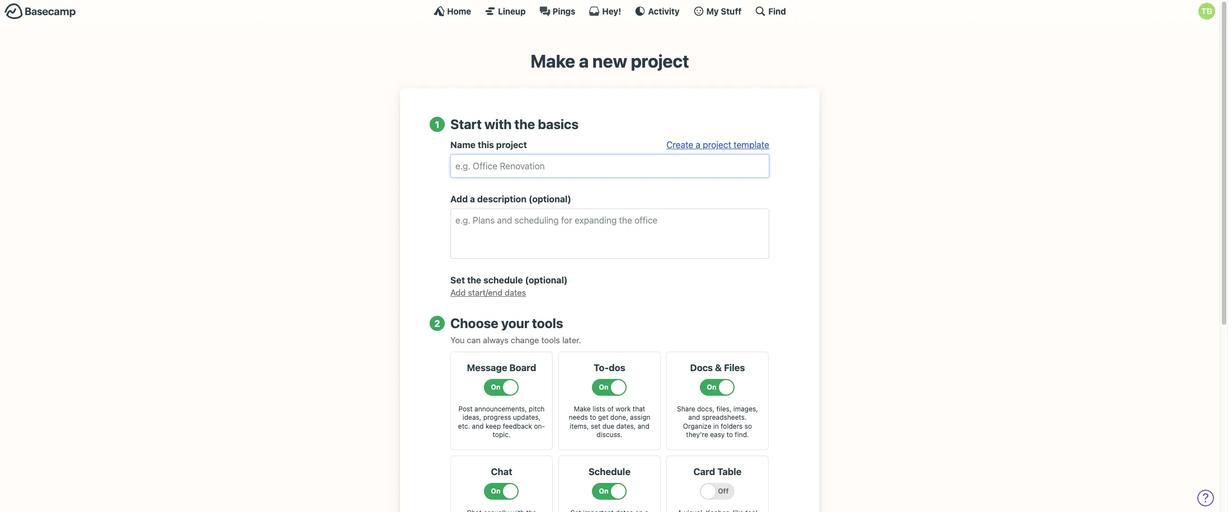 Task type: describe. For each thing, give the bounding box(es) containing it.
message board
[[467, 363, 536, 374]]

later.
[[563, 335, 581, 345]]

they're
[[686, 431, 708, 440]]

main element
[[0, 0, 1220, 22]]

lineup link
[[485, 6, 526, 17]]

to-
[[594, 363, 609, 374]]

this
[[478, 140, 494, 150]]

a for add
[[470, 194, 475, 204]]

new
[[593, 50, 627, 72]]

message
[[467, 363, 507, 374]]

docs
[[690, 363, 713, 374]]

board
[[510, 363, 536, 374]]

find button
[[755, 6, 786, 17]]

create a project template
[[667, 140, 770, 150]]

name
[[451, 140, 476, 150]]

assign
[[630, 414, 651, 422]]

and inside the post announcements, pitch ideas, progress updates, etc. and keep feedback on- topic.
[[472, 422, 484, 431]]

a for make
[[579, 50, 589, 72]]

find.
[[735, 431, 749, 440]]

add a description (optional)
[[451, 194, 571, 204]]

to inside share docs, files, images, and spreadsheets. organize in folders so they're easy to find.
[[727, 431, 733, 440]]

and inside make lists of work that needs to get done, assign items, set due dates, and discuss.
[[638, 422, 650, 431]]

pings
[[553, 6, 576, 16]]

tim burton image
[[1199, 3, 1216, 20]]

1
[[435, 119, 440, 130]]

of
[[608, 405, 614, 413]]

chat
[[491, 467, 512, 478]]

2
[[434, 318, 440, 329]]

due
[[603, 422, 615, 431]]

add inside the set the schedule (optional) add start/end dates
[[451, 288, 466, 298]]

organize
[[683, 422, 712, 431]]

work
[[616, 405, 631, 413]]

make for make lists of work that needs to get done, assign items, set due dates, and discuss.
[[574, 405, 591, 413]]

start
[[451, 117, 482, 132]]

pings button
[[539, 6, 576, 17]]

in
[[714, 422, 719, 431]]

schedule
[[589, 467, 631, 478]]

hey! button
[[589, 6, 621, 17]]

find
[[769, 6, 786, 16]]

spreadsheets.
[[702, 414, 747, 422]]

to-dos
[[594, 363, 626, 374]]

Add a description (optional) text field
[[451, 209, 770, 259]]

make for make a new project
[[531, 50, 575, 72]]

my
[[707, 6, 719, 16]]

etc.
[[458, 422, 470, 431]]

pitch
[[529, 405, 545, 413]]

that
[[633, 405, 645, 413]]

folders
[[721, 422, 743, 431]]

items,
[[570, 422, 589, 431]]

template
[[734, 140, 770, 150]]

choose
[[451, 316, 499, 331]]

my stuff button
[[693, 6, 742, 17]]

share docs, files, images, and spreadsheets. organize in folders so they're easy to find.
[[677, 405, 758, 440]]

the inside the set the schedule (optional) add start/end dates
[[467, 275, 482, 286]]

on-
[[534, 422, 545, 431]]

you can always change tools later.
[[451, 335, 581, 345]]

post
[[459, 405, 473, 413]]

1 vertical spatial tools
[[542, 335, 560, 345]]

activity
[[648, 6, 680, 16]]

1 horizontal spatial the
[[515, 117, 535, 132]]

1 horizontal spatial project
[[631, 50, 689, 72]]



Task type: vqa. For each thing, say whether or not it's contained in the screenshot.
the Name
yes



Task type: locate. For each thing, give the bounding box(es) containing it.
card table
[[694, 467, 742, 478]]

hey!
[[602, 6, 621, 16]]

to down folders
[[727, 431, 733, 440]]

0 horizontal spatial a
[[470, 194, 475, 204]]

and up organize in the right bottom of the page
[[689, 414, 700, 422]]

lineup
[[498, 6, 526, 16]]

the up start/end
[[467, 275, 482, 286]]

home link
[[434, 6, 471, 17]]

(optional) right description on the top of the page
[[529, 194, 571, 204]]

share
[[677, 405, 696, 413]]

2 horizontal spatial project
[[703, 140, 732, 150]]

your
[[501, 316, 529, 331]]

the right the with
[[515, 117, 535, 132]]

a left description on the top of the page
[[470, 194, 475, 204]]

set
[[591, 422, 601, 431]]

tools up change
[[532, 316, 563, 331]]

0 horizontal spatial to
[[590, 414, 596, 422]]

home
[[447, 6, 471, 16]]

(optional) inside the set the schedule (optional) add start/end dates
[[525, 275, 568, 286]]

1 vertical spatial to
[[727, 431, 733, 440]]

create a project template link
[[667, 140, 770, 150]]

lists
[[593, 405, 606, 413]]

a right the create
[[696, 140, 701, 150]]

discuss.
[[597, 431, 623, 440]]

project for create a project template
[[703, 140, 732, 150]]

create
[[667, 140, 694, 150]]

and inside share docs, files, images, and spreadsheets. organize in folders so they're easy to find.
[[689, 414, 700, 422]]

so
[[745, 422, 752, 431]]

1 vertical spatial make
[[574, 405, 591, 413]]

set the schedule (optional) add start/end dates
[[451, 275, 568, 298]]

0 vertical spatial add
[[451, 194, 468, 204]]

files,
[[717, 405, 732, 413]]

feedback
[[503, 422, 532, 431]]

dates
[[505, 288, 526, 298]]

add left description on the top of the page
[[451, 194, 468, 204]]

and down assign
[[638, 422, 650, 431]]

(optional) for add a description (optional)
[[529, 194, 571, 204]]

1 vertical spatial (optional)
[[525, 275, 568, 286]]

start/end
[[468, 288, 503, 298]]

1 horizontal spatial to
[[727, 431, 733, 440]]

make lists of work that needs to get done, assign items, set due dates, and discuss.
[[569, 405, 651, 440]]

project for name this project
[[496, 140, 527, 150]]

activity link
[[635, 6, 680, 17]]

to
[[590, 414, 596, 422], [727, 431, 733, 440]]

make up needs
[[574, 405, 591, 413]]

0 vertical spatial to
[[590, 414, 596, 422]]

0 vertical spatial (optional)
[[529, 194, 571, 204]]

add
[[451, 194, 468, 204], [451, 288, 466, 298]]

updates,
[[513, 414, 541, 422]]

2 horizontal spatial and
[[689, 414, 700, 422]]

0 horizontal spatial project
[[496, 140, 527, 150]]

description
[[477, 194, 527, 204]]

set
[[451, 275, 465, 286]]

0 vertical spatial make
[[531, 50, 575, 72]]

switch accounts image
[[4, 3, 76, 20]]

(optional) for set the schedule (optional) add start/end dates
[[525, 275, 568, 286]]

my stuff
[[707, 6, 742, 16]]

and
[[689, 414, 700, 422], [472, 422, 484, 431], [638, 422, 650, 431]]

ideas,
[[463, 414, 482, 422]]

dos
[[609, 363, 626, 374]]

schedule
[[484, 275, 523, 286]]

2 horizontal spatial a
[[696, 140, 701, 150]]

1 horizontal spatial a
[[579, 50, 589, 72]]

0 vertical spatial tools
[[532, 316, 563, 331]]

project left template
[[703, 140, 732, 150]]

can
[[467, 335, 481, 345]]

files
[[724, 363, 745, 374]]

keep
[[486, 422, 501, 431]]

&
[[715, 363, 722, 374]]

1 vertical spatial add
[[451, 288, 466, 298]]

to inside make lists of work that needs to get done, assign items, set due dates, and discuss.
[[590, 414, 596, 422]]

you
[[451, 335, 465, 345]]

tools left later.
[[542, 335, 560, 345]]

a
[[579, 50, 589, 72], [696, 140, 701, 150], [470, 194, 475, 204]]

choose your tools
[[451, 316, 563, 331]]

0 horizontal spatial the
[[467, 275, 482, 286]]

project
[[631, 50, 689, 72], [496, 140, 527, 150], [703, 140, 732, 150]]

images,
[[734, 405, 758, 413]]

topic.
[[493, 431, 511, 440]]

announcements,
[[475, 405, 527, 413]]

and down ideas,
[[472, 422, 484, 431]]

(optional)
[[529, 194, 571, 204], [525, 275, 568, 286]]

1 horizontal spatial and
[[638, 422, 650, 431]]

Name this project text field
[[451, 155, 770, 178]]

project down start with the basics
[[496, 140, 527, 150]]

0 vertical spatial a
[[579, 50, 589, 72]]

1 vertical spatial the
[[467, 275, 482, 286]]

1 add from the top
[[451, 194, 468, 204]]

project down activity link
[[631, 50, 689, 72]]

(optional) up dates
[[525, 275, 568, 286]]

get
[[598, 414, 609, 422]]

always
[[483, 335, 509, 345]]

card
[[694, 467, 715, 478]]

make
[[531, 50, 575, 72], [574, 405, 591, 413]]

1 vertical spatial a
[[696, 140, 701, 150]]

0 horizontal spatial and
[[472, 422, 484, 431]]

change
[[511, 335, 539, 345]]

needs
[[569, 414, 588, 422]]

with
[[485, 117, 512, 132]]

post announcements, pitch ideas, progress updates, etc. and keep feedback on- topic.
[[458, 405, 545, 440]]

stuff
[[721, 6, 742, 16]]

basics
[[538, 117, 579, 132]]

0 vertical spatial the
[[515, 117, 535, 132]]

2 vertical spatial a
[[470, 194, 475, 204]]

add down set
[[451, 288, 466, 298]]

add start/end dates link
[[451, 288, 526, 298]]

a for create
[[696, 140, 701, 150]]

start with the basics
[[451, 117, 579, 132]]

done,
[[611, 414, 628, 422]]

to up set
[[590, 414, 596, 422]]

make a new project
[[531, 50, 689, 72]]

docs,
[[697, 405, 715, 413]]

table
[[718, 467, 742, 478]]

a left the "new"
[[579, 50, 589, 72]]

dates,
[[616, 422, 636, 431]]

make inside make lists of work that needs to get done, assign items, set due dates, and discuss.
[[574, 405, 591, 413]]

docs & files
[[690, 363, 745, 374]]

easy
[[710, 431, 725, 440]]

name this project
[[451, 140, 527, 150]]

make down pings dropdown button
[[531, 50, 575, 72]]

progress
[[483, 414, 511, 422]]

2 add from the top
[[451, 288, 466, 298]]



